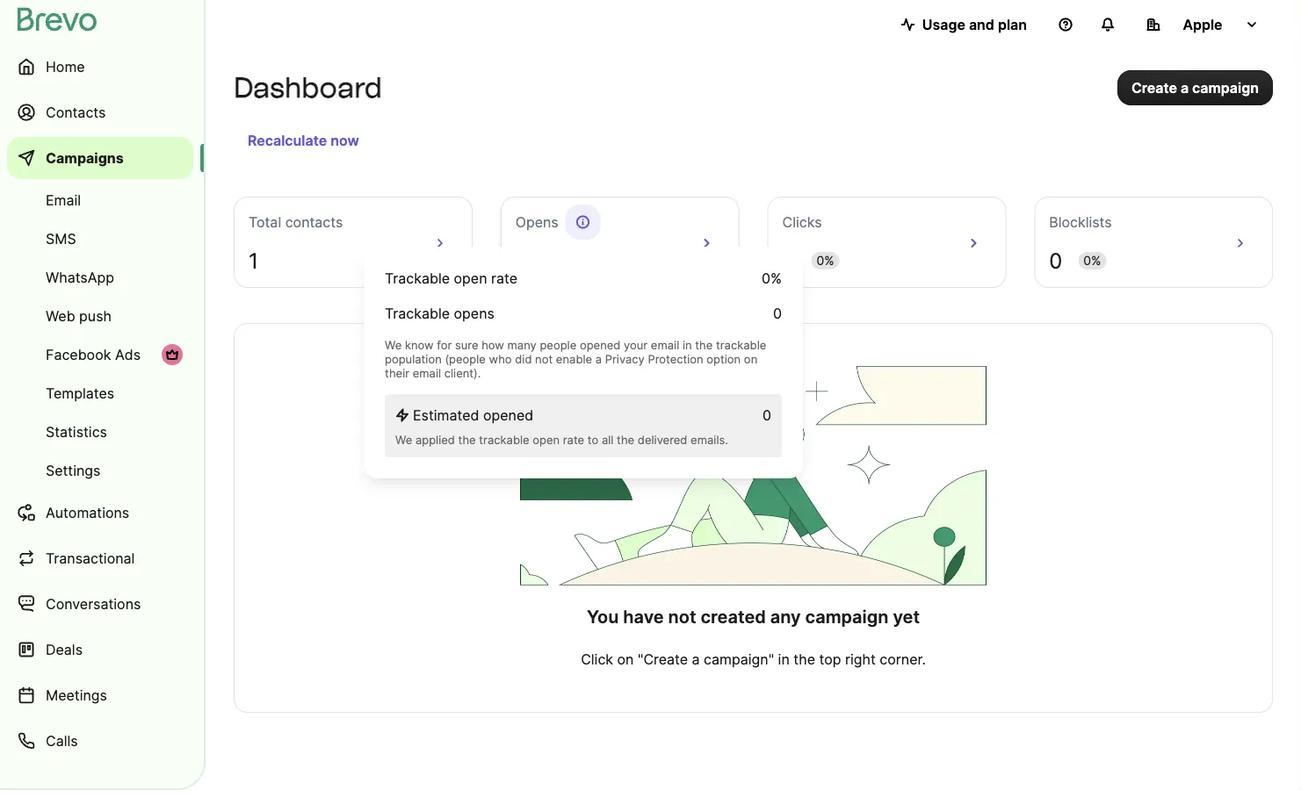 Task type: locate. For each thing, give the bounding box(es) containing it.
web push
[[46, 308, 112, 325]]

dashboard
[[234, 71, 382, 105]]

2 vertical spatial 0
[[763, 407, 771, 424]]

rate left to
[[563, 433, 584, 447]]

trackable up 'know'
[[385, 305, 450, 322]]

0% inside 'clicks 0%'
[[817, 253, 834, 268]]

not
[[535, 352, 553, 366], [668, 607, 696, 628]]

the
[[695, 338, 713, 352], [458, 433, 476, 447], [617, 433, 635, 447], [794, 651, 815, 668]]

protection
[[648, 352, 704, 366]]

1 vertical spatial on
[[617, 651, 634, 668]]

1 vertical spatial in
[[778, 651, 790, 668]]

email
[[651, 338, 679, 352], [413, 366, 441, 380]]

1 horizontal spatial a
[[692, 651, 700, 668]]

email link
[[7, 183, 193, 218]]

facebook ads
[[46, 346, 141, 363]]

0%
[[817, 253, 834, 268], [1084, 253, 1101, 268], [762, 270, 782, 287]]

1 horizontal spatial on
[[744, 352, 758, 366]]

opened down who
[[483, 407, 533, 424]]

1 vertical spatial 0
[[773, 305, 782, 322]]

we left applied
[[395, 433, 412, 447]]

1 horizontal spatial 0%
[[817, 253, 834, 268]]

trackable for trackable open rate
[[385, 270, 450, 287]]

campaign inside "button"
[[1192, 79, 1259, 96]]

0 horizontal spatial open
[[454, 270, 487, 287]]

0 horizontal spatial opened
[[483, 407, 533, 424]]

open
[[454, 270, 487, 287], [533, 433, 560, 447]]

2 horizontal spatial 0%
[[1084, 253, 1101, 268]]

0 vertical spatial on
[[744, 352, 758, 366]]

campaigns link
[[7, 137, 193, 179]]

plan
[[998, 16, 1027, 33]]

push
[[79, 308, 112, 325]]

1 vertical spatial open
[[533, 433, 560, 447]]

trackable up option
[[716, 338, 766, 352]]

campaign down 'apple' button
[[1192, 79, 1259, 96]]

email
[[46, 192, 81, 209]]

right
[[845, 651, 876, 668]]

conversations link
[[7, 583, 193, 626]]

estimated opened
[[413, 407, 533, 424]]

1 vertical spatial not
[[668, 607, 696, 628]]

0 vertical spatial trackable
[[716, 338, 766, 352]]

0 horizontal spatial rate
[[491, 270, 518, 287]]

left___rvooi image
[[165, 348, 179, 362]]

on right option
[[744, 352, 758, 366]]

click
[[581, 651, 613, 668]]

deals link
[[7, 629, 193, 671]]

trackable opens
[[385, 305, 495, 322]]

1 vertical spatial trackable
[[385, 305, 450, 322]]

0 vertical spatial opened
[[580, 338, 621, 352]]

enable
[[556, 352, 592, 366]]

create
[[1132, 79, 1177, 96]]

1 horizontal spatial in
[[778, 651, 790, 668]]

we for we applied the trackable open rate to all the delivered emails.
[[395, 433, 412, 447]]

a right enable
[[595, 352, 602, 366]]

recalculate now
[[248, 132, 359, 149]]

their
[[385, 366, 409, 380]]

open left to
[[533, 433, 560, 447]]

0 vertical spatial we
[[385, 338, 402, 352]]

contacts link
[[7, 91, 193, 134]]

apple button
[[1133, 7, 1273, 42]]

on
[[744, 352, 758, 366], [617, 651, 634, 668]]

campaign up right
[[805, 607, 889, 628]]

trackable up trackable opens
[[385, 270, 450, 287]]

1 vertical spatial rate
[[563, 433, 584, 447]]

0 vertical spatial open
[[454, 270, 487, 287]]

1 vertical spatial opened
[[483, 407, 533, 424]]

opened up privacy
[[580, 338, 621, 352]]

0
[[1049, 248, 1062, 274], [773, 305, 782, 322], [763, 407, 771, 424]]

1 horizontal spatial rate
[[563, 433, 584, 447]]

not right have
[[668, 607, 696, 628]]

a right create
[[1181, 79, 1189, 96]]

1 vertical spatial email
[[413, 366, 441, 380]]

applied
[[415, 433, 455, 447]]

many
[[507, 338, 537, 352]]

a right ""create"
[[692, 651, 700, 668]]

1 horizontal spatial opened
[[580, 338, 621, 352]]

we inside we know for sure how many people opened your email in the trackable population (people who did not enable a privacy protection option on their email client).
[[385, 338, 402, 352]]

1 trackable from the top
[[385, 270, 450, 287]]

0 horizontal spatial a
[[595, 352, 602, 366]]

usage and plan
[[922, 16, 1027, 33]]

1 vertical spatial we
[[395, 433, 412, 447]]

on inside we know for sure how many people opened your email in the trackable population (people who did not enable a privacy protection option on their email client).
[[744, 352, 758, 366]]

1
[[249, 248, 258, 274]]

campaign
[[1192, 79, 1259, 96], [805, 607, 889, 628]]

trackable inside we know for sure how many people opened your email in the trackable population (people who did not enable a privacy protection option on their email client).
[[716, 338, 766, 352]]

facebook
[[46, 346, 111, 363]]

statistics
[[46, 423, 107, 441]]

we for we know for sure how many people opened your email in the trackable population (people who did not enable a privacy protection option on their email client).
[[385, 338, 402, 352]]

0 vertical spatial trackable
[[385, 270, 450, 287]]

click on "create a campaign" in the top right corner.
[[581, 651, 926, 668]]

0 vertical spatial not
[[535, 352, 553, 366]]

trackable
[[385, 270, 450, 287], [385, 305, 450, 322]]

on right click
[[617, 651, 634, 668]]

automations
[[46, 504, 129, 521]]

did
[[515, 352, 532, 366]]

email down the population
[[413, 366, 441, 380]]

clicks 0%
[[782, 214, 834, 268]]

the left the top
[[794, 651, 815, 668]]

all
[[602, 433, 614, 447]]

now
[[330, 132, 359, 149]]

0 vertical spatial campaign
[[1192, 79, 1259, 96]]

not down people
[[535, 352, 553, 366]]

0 horizontal spatial email
[[413, 366, 441, 380]]

0 horizontal spatial campaign
[[805, 607, 889, 628]]

your
[[624, 338, 648, 352]]

0 horizontal spatial in
[[683, 338, 692, 352]]

(people
[[445, 352, 486, 366]]

1 horizontal spatial open
[[533, 433, 560, 447]]

meetings link
[[7, 675, 193, 717]]

1 horizontal spatial trackable
[[716, 338, 766, 352]]

a inside "button"
[[1181, 79, 1189, 96]]

privacy
[[605, 352, 645, 366]]

in inside we know for sure how many people opened your email in the trackable population (people who did not enable a privacy protection option on their email client).
[[683, 338, 692, 352]]

0 horizontal spatial trackable
[[479, 433, 529, 447]]

clicks
[[782, 214, 822, 231]]

we up the population
[[385, 338, 402, 352]]

corner.
[[880, 651, 926, 668]]

0 horizontal spatial 0%
[[762, 270, 782, 287]]

sms link
[[7, 221, 193, 257]]

estimated
[[413, 407, 479, 424]]

campaign"
[[704, 651, 774, 668]]

0 vertical spatial rate
[[491, 270, 518, 287]]

have
[[623, 607, 664, 628]]

1 vertical spatial a
[[595, 352, 602, 366]]

open up the opens
[[454, 270, 487, 287]]

0 vertical spatial 0
[[1049, 248, 1062, 274]]

0 vertical spatial a
[[1181, 79, 1189, 96]]

trackable for trackable opens
[[385, 305, 450, 322]]

2 horizontal spatial a
[[1181, 79, 1189, 96]]

rate up the opens
[[491, 270, 518, 287]]

trackable down estimated opened
[[479, 433, 529, 447]]

0 horizontal spatial not
[[535, 352, 553, 366]]

the up option
[[695, 338, 713, 352]]

in up the protection
[[683, 338, 692, 352]]

0 vertical spatial in
[[683, 338, 692, 352]]

1 horizontal spatial campaign
[[1192, 79, 1259, 96]]

0 vertical spatial email
[[651, 338, 679, 352]]

a
[[1181, 79, 1189, 96], [595, 352, 602, 366], [692, 651, 700, 668]]

2 trackable from the top
[[385, 305, 450, 322]]

1 vertical spatial trackable
[[479, 433, 529, 447]]

email up the protection
[[651, 338, 679, 352]]

trackable
[[716, 338, 766, 352], [479, 433, 529, 447]]

in down any
[[778, 651, 790, 668]]



Task type: vqa. For each thing, say whether or not it's contained in the screenshot.
the right In
yes



Task type: describe. For each thing, give the bounding box(es) containing it.
1 horizontal spatial 0
[[773, 305, 782, 322]]

contacts
[[46, 104, 106, 121]]

you have not created any campaign yet
[[587, 607, 920, 628]]

know
[[405, 338, 434, 352]]

2 horizontal spatial 0
[[1049, 248, 1062, 274]]

recalculate now button
[[241, 127, 366, 155]]

the right all
[[617, 433, 635, 447]]

2 vertical spatial a
[[692, 651, 700, 668]]

statistics link
[[7, 415, 193, 450]]

opens
[[516, 214, 559, 231]]

1 horizontal spatial not
[[668, 607, 696, 628]]

create a campaign button
[[1118, 70, 1273, 105]]

created
[[701, 607, 766, 628]]

templates
[[46, 385, 114, 402]]

option
[[707, 352, 741, 366]]

to
[[588, 433, 599, 447]]

opens
[[454, 305, 495, 322]]

emails.
[[691, 433, 728, 447]]

yet
[[893, 607, 920, 628]]

conversations
[[46, 596, 141, 613]]

people
[[540, 338, 577, 352]]

transactional link
[[7, 538, 193, 580]]

we know for sure how many people opened your email in the trackable population (people who did not enable a privacy protection option on their email client).
[[385, 338, 766, 380]]

deals
[[46, 641, 83, 659]]

campaigns
[[46, 149, 124, 166]]

how
[[482, 338, 504, 352]]

calls link
[[7, 720, 193, 763]]

opened inside we know for sure how many people opened your email in the trackable population (people who did not enable a privacy protection option on their email client).
[[580, 338, 621, 352]]

0 horizontal spatial on
[[617, 651, 634, 668]]

calls
[[46, 733, 78, 750]]

web
[[46, 308, 75, 325]]

templates link
[[7, 376, 193, 411]]

who
[[489, 352, 512, 366]]

total contacts
[[249, 214, 343, 231]]

web push link
[[7, 299, 193, 334]]

the down estimated opened
[[458, 433, 476, 447]]

"create
[[638, 651, 688, 668]]

1 horizontal spatial email
[[651, 338, 679, 352]]

any
[[770, 607, 801, 628]]

not inside we know for sure how many people opened your email in the trackable population (people who did not enable a privacy protection option on their email client).
[[535, 352, 553, 366]]

opens button
[[501, 197, 739, 289]]

for
[[437, 338, 452, 352]]

usage
[[922, 16, 966, 33]]

blocklists
[[1049, 214, 1112, 231]]

population
[[385, 352, 442, 366]]

total
[[249, 214, 281, 231]]

settings
[[46, 462, 101, 479]]

whatsapp
[[46, 269, 114, 286]]

meetings
[[46, 687, 107, 704]]

apple
[[1183, 16, 1223, 33]]

whatsapp link
[[7, 260, 193, 295]]

a inside we know for sure how many people opened your email in the trackable population (people who did not enable a privacy protection option on their email client).
[[595, 352, 602, 366]]

the inside we know for sure how many people opened your email in the trackable population (people who did not enable a privacy protection option on their email client).
[[695, 338, 713, 352]]

client).
[[444, 366, 481, 380]]

create a campaign
[[1132, 79, 1259, 96]]

and
[[969, 16, 995, 33]]

0 horizontal spatial 0
[[763, 407, 771, 424]]

delivered
[[638, 433, 687, 447]]

trackable open rate
[[385, 270, 518, 287]]

contacts
[[285, 214, 343, 231]]

sms
[[46, 230, 76, 247]]

1 vertical spatial campaign
[[805, 607, 889, 628]]

facebook ads link
[[7, 337, 193, 373]]

usage and plan button
[[887, 7, 1041, 42]]

home link
[[7, 46, 193, 88]]

ads
[[115, 346, 141, 363]]

sure
[[455, 338, 478, 352]]

we applied the trackable open rate to all the delivered emails.
[[395, 433, 728, 447]]

you
[[587, 607, 619, 628]]

transactional
[[46, 550, 135, 567]]

recalculate
[[248, 132, 327, 149]]

automations link
[[7, 492, 193, 534]]

home
[[46, 58, 85, 75]]

top
[[819, 651, 841, 668]]

settings link
[[7, 453, 193, 489]]



